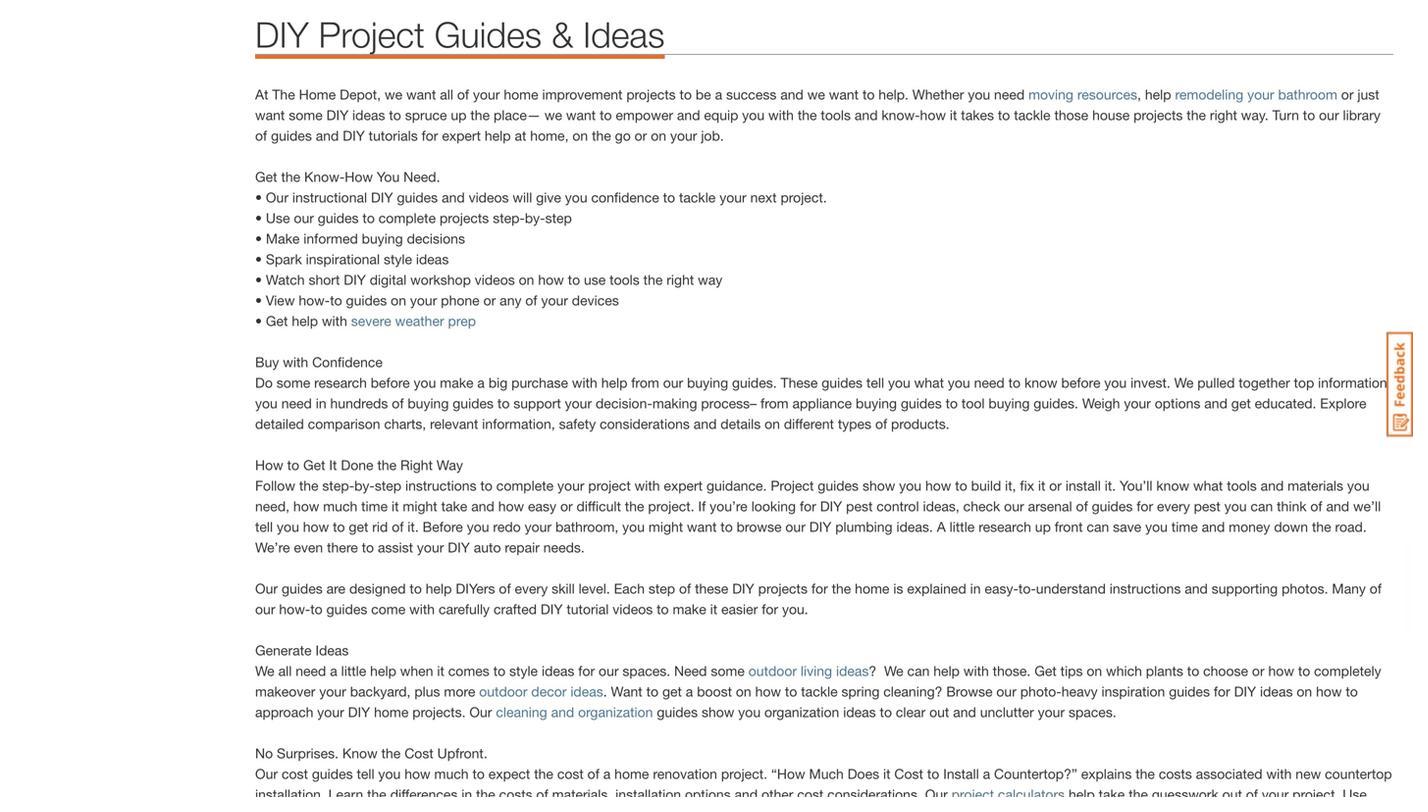 Task type: describe. For each thing, give the bounding box(es) containing it.
your up place—
[[473, 86, 500, 103]]

with right buy
[[283, 354, 308, 370]]

the left go on the left top of page
[[592, 128, 611, 144]]

every inside how to get it done the right way follow the step-by-step instructions to complete your project with expert guidance. project guides show you how to build it, fix it or install it. you'll know what tools and materials you need, how much time it might take and how easy or difficult the project. if you're looking for diy pest control ideas, check our arsenal of guides for every pest you can think of and we'll tell you how to get rid of it. before you redo your bathroom, you might want to browse our diy plumbing ideas. a little research up front can save you time and money down the road. we're even there to assist your diy auto repair needs.
[[1157, 499, 1190, 515]]

0 horizontal spatial we
[[385, 86, 403, 103]]

expect
[[489, 767, 530, 783]]

ideas,
[[923, 499, 960, 515]]

how- inside get the know-how you need. • our instructional diy guides and videos will give you confidence to tackle your next project. • use our guides to complete projects step-by-step • make informed buying decisions • spark inspirational style ideas • watch short diy digital workshop videos on how to use tools the right way • view how-to guides on your phone or any of your devices • get help with severe weather prep
[[299, 292, 330, 309]]

0 horizontal spatial cost
[[405, 746, 434, 762]]

tackle inside . want to get a boost on how to tackle spring cleaning? browse our photo-heavy inspiration guides for diy ideas on how to approach your diy home projects. our
[[801, 684, 838, 700]]

need
[[674, 663, 707, 680]]

a down generate ideas
[[330, 663, 337, 680]]

guides up appliance on the right
[[822, 375, 863, 391]]

upfront.
[[437, 746, 488, 762]]

get inside buy with confidence do some research before you make a big purchase with help from our buying guides. these guides tell you what you need to know before you invest. we pulled together top information you need in hundreds of buying guides to support your decision-making process– from appliance buying guides to tool buying guides. weigh your options and get educated. explore detailed comparison charts, relevant information, safety considerations and details on different types of products.
[[1232, 396, 1251, 412]]

road.
[[1335, 519, 1367, 535]]

next
[[750, 189, 777, 206]]

you inside or just want some diy ideas to spruce up the place— we want to empower and equip you with the tools and know-how it takes to tackle those house projects the right way. turn to our library of guides and diy tutorials for expert help at home, on the go or on your job.
[[742, 107, 765, 123]]

our inside . want to get a boost on how to tackle spring cleaning? browse our photo-heavy inspiration guides for diy ideas on how to approach your diy home projects. our
[[470, 705, 492, 721]]

how up even
[[303, 519, 329, 535]]

the left right on the left bottom
[[377, 457, 397, 474]]

tools inside how to get it done the right way follow the step-by-step instructions to complete your project with expert guidance. project guides show you how to build it, fix it or install it. you'll know what tools and materials you need, how much time it might take and how easy or difficult the project. if you're looking for diy pest control ideas, check our arsenal of guides for every pest you can think of and we'll tell you how to get rid of it. before you redo your bathroom, you might want to browse our diy plumbing ideas. a little research up front can save you time and money down the road. we're even there to assist your diy auto repair needs.
[[1227, 478, 1257, 494]]

0 horizontal spatial little
[[341, 663, 366, 680]]

bathroom,
[[555, 519, 619, 535]]

it inside or just want some diy ideas to spruce up the place— we want to empower and equip you with the tools and know-how it takes to tackle those house projects the right way. turn to our library of guides and diy tutorials for expert help at home, on the go or on your job.
[[950, 107, 957, 123]]

tutorial
[[567, 602, 609, 618]]

1 • from the top
[[255, 189, 262, 206]]

feedback link image
[[1387, 332, 1413, 438]]

0 vertical spatial time
[[361, 499, 388, 515]]

how inside or just want some diy ideas to spruce up the place— we want to empower and equip you with the tools and know-how it takes to tackle those house projects the right way. turn to our library of guides and diy tutorials for expert help at home, on the go or on your job.
[[920, 107, 946, 123]]

looking
[[752, 499, 796, 515]]

prep
[[448, 313, 476, 329]]

no surprises. know the cost upfront. our cost guides tell you how much to expect the cost of a home renovation project. "how much does it cost to install a countertop?" explains the costs associated with new countertop installation. learn the differences in the costs of materials, installation options and other cost considerations. our
[[255, 746, 1392, 798]]

1 vertical spatial guides.
[[1034, 396, 1079, 412]]

carefully
[[439, 602, 490, 618]]

how inside ?  we can help with those. get tips on which plants to choose or how to completely makeover your backyard, plus more
[[1269, 663, 1295, 680]]

safety
[[559, 416, 596, 432]]

you up weigh
[[1105, 375, 1127, 391]]

job.
[[701, 128, 724, 144]]

phone
[[441, 292, 480, 309]]

many
[[1332, 581, 1366, 597]]

your down photo-
[[1038, 705, 1065, 721]]

with inside ?  we can help with those. get tips on which plants to choose or how to completely makeover your backyard, plus more
[[964, 663, 989, 680]]

of up crafted
[[499, 581, 511, 597]]

the down at the home depot, we want all of your home improvement projects to be a success and we want to help. whether you need moving resources , help remodeling your bathroom
[[798, 107, 817, 123]]

and down decor
[[551, 705, 574, 721]]

home inside our guides are designed to help diyers of every skill level. each step of these diy projects for the home is explained in easy-to-understand instructions and supporting photos. many of our how-to guides come with carefully crafted diy tutorial videos to make it easier for you.
[[855, 581, 890, 597]]

help inside get the know-how you need. • our instructional diy guides and videos will give you confidence to tackle your next project. • use our guides to complete projects step-by-step • make informed buying decisions • spark inspirational style ideas • watch short diy digital workshop videos on how to use tools the right way • view how-to guides on your phone or any of your devices • get help with severe weather prep
[[292, 313, 318, 329]]

diy down skill
[[541, 602, 563, 618]]

on right the home,
[[573, 128, 588, 144]]

guidance.
[[707, 478, 767, 494]]

you right bathroom,
[[622, 519, 645, 535]]

your up the safety at the left bottom of page
[[565, 396, 592, 412]]

countertop
[[1325, 767, 1392, 783]]

buying up charts,
[[408, 396, 449, 412]]

0 vertical spatial project
[[319, 13, 425, 55]]

guides left are
[[282, 581, 323, 597]]

the right know
[[381, 746, 401, 762]]

your down "invest."
[[1124, 396, 1151, 412]]

photos.
[[1282, 581, 1329, 597]]

?
[[869, 663, 877, 680]]

of right the many
[[1370, 581, 1382, 597]]

little inside how to get it done the right way follow the step-by-step instructions to complete your project with expert guidance. project guides show you how to build it, fix it or install it. you'll know what tools and materials you need, how much time it might take and how easy or difficult the project. if you're looking for diy pest control ideas, check our arsenal of guides for every pest you can think of and we'll tell you how to get rid of it. before you redo your bathroom, you might want to browse our diy plumbing ideas. a little research up front can save you time and money down the road. we're even there to assist your diy auto repair needs.
[[950, 519, 975, 535]]

much inside how to get it done the right way follow the step-by-step instructions to complete your project with expert guidance. project guides show you how to build it, fix it or install it. you'll know what tools and materials you need, how much time it might take and how easy or difficult the project. if you're looking for diy pest control ideas, check our arsenal of guides for every pest you can think of and we'll tell you how to get rid of it. before you redo your bathroom, you might want to browse our diy plumbing ideas. a little research up front can save you time and money down the road. we're even there to assist your diy auto repair needs.
[[323, 499, 358, 515]]

takes
[[961, 107, 994, 123]]

weather
[[395, 313, 444, 329]]

with inside or just want some diy ideas to spruce up the place— we want to empower and equip you with the tools and know-how it takes to tackle those house projects the right way. turn to our library of guides and diy tutorials for expert help at home, on the go or on your job.
[[769, 107, 794, 123]]

tell inside no surprises. know the cost upfront. our cost guides tell you how much to expect the cost of a home renovation project. "how much does it cost to install a countertop?" explains the costs associated with new countertop installation. learn the differences in the costs of materials, installation options and other cost considerations. our
[[357, 767, 375, 783]]

research inside how to get it done the right way follow the step-by-step instructions to complete your project with expert guidance. project guides show you how to build it, fix it or install it. you'll know what tools and materials you need, how much time it might take and how easy or difficult the project. if you're looking for diy pest control ideas, check our arsenal of guides for every pest you can think of and we'll tell you how to get rid of it. before you redo your bathroom, you might want to browse our diy plumbing ideas. a little research up front can save you time and money down the road. we're even there to assist your diy auto repair needs.
[[979, 519, 1031, 535]]

diy down choose
[[1234, 684, 1256, 700]]

front
[[1055, 519, 1083, 535]]

ideas.
[[897, 519, 933, 535]]

guides inside or just want some diy ideas to spruce up the place— we want to empower and equip you with the tools and know-how it takes to tackle those house projects the right way. turn to our library of guides and diy tutorials for expert help at home, on the go or on your job.
[[271, 128, 312, 144]]

details
[[721, 416, 761, 432]]

at the home depot, we want all of your home improvement projects to be a success and we want to help. whether you need moving resources , help remodeling your bathroom
[[255, 86, 1338, 103]]

you inside no surprises. know the cost upfront. our cost guides tell you how much to expect the cost of a home renovation project. "how much does it cost to install a countertop?" explains the costs associated with new countertop installation. learn the differences in the costs of materials, installation options and other cost considerations. our
[[378, 767, 401, 783]]

boost
[[697, 684, 732, 700]]

use
[[584, 272, 606, 288]]

or left just
[[1342, 86, 1354, 103]]

appliance
[[793, 396, 852, 412]]

tackle inside or just want some diy ideas to spruce up the place— we want to empower and equip you with the tools and know-how it takes to tackle those house projects the right way. turn to our library of guides and diy tutorials for expert help at home, on the go or on your job.
[[1014, 107, 1051, 123]]

go
[[615, 128, 631, 144]]

diy project guides & ideas
[[255, 13, 665, 55]]

2 horizontal spatial can
[[1251, 499, 1273, 515]]

0 horizontal spatial costs
[[499, 787, 533, 798]]

guides inside . want to get a boost on how to tackle spring cleaning? browse our photo-heavy inspiration guides for diy ideas on how to approach your diy home projects. our
[[1169, 684, 1210, 700]]

the down remodeling
[[1187, 107, 1206, 123]]

0 vertical spatial from
[[631, 375, 659, 391]]

tool
[[962, 396, 985, 412]]

down
[[1274, 519, 1308, 535]]

redo
[[493, 519, 521, 535]]

products.
[[891, 416, 950, 432]]

depot,
[[340, 86, 381, 103]]

want down improvement in the left of the page
[[566, 107, 596, 123]]

generate ideas
[[255, 643, 349, 659]]

diy left tutorials
[[343, 128, 365, 144]]

what inside how to get it done the right way follow the step-by-step instructions to complete your project with expert guidance. project guides show you how to build it, fix it or install it. you'll know what tools and materials you need, how much time it might take and how easy or difficult the project. if you're looking for diy pest control ideas, check our arsenal of guides for every pest you can think of and we'll tell you how to get rid of it. before you redo your bathroom, you might want to browse our diy plumbing ideas. a little research up front can save you time and money down the road. we're even there to assist your diy auto repair needs.
[[1194, 478, 1223, 494]]

by- inside how to get it done the right way follow the step-by-step instructions to complete your project with expert guidance. project guides show you how to build it, fix it or install it. you'll know what tools and materials you need, how much time it might take and how easy or difficult the project. if you're looking for diy pest control ideas, check our arsenal of guides for every pest you can think of and we'll tell you how to get rid of it. before you redo your bathroom, you might want to browse our diy plumbing ideas. a little research up front can save you time and money down the road. we're even there to assist your diy auto repair needs.
[[354, 478, 375, 494]]

considerations. our
[[828, 787, 948, 798]]

project. for next
[[781, 189, 827, 206]]

materials,
[[552, 787, 612, 798]]

2 • from the top
[[255, 210, 262, 226]]

you up auto in the left of the page
[[467, 519, 489, 535]]

house
[[1093, 107, 1130, 123]]

follow
[[255, 478, 295, 494]]

place—
[[494, 107, 541, 123]]

1 vertical spatial time
[[1172, 519, 1198, 535]]

buying up process–
[[687, 375, 728, 391]]

know inside how to get it done the right way follow the step-by-step instructions to complete your project with expert guidance. project guides show you how to build it, fix it or install it. you'll know what tools and materials you need, how much time it might take and how easy or difficult the project. if you're looking for diy pest control ideas, check our arsenal of guides for every pest you can think of and we'll tell you how to get rid of it. before you redo your bathroom, you might want to browse our diy plumbing ideas. a little research up front can save you time and money down the road. we're even there to assist your diy auto repair needs.
[[1157, 478, 1190, 494]]

detailed
[[255, 416, 304, 432]]

use
[[266, 210, 290, 226]]

for inside or just want some diy ideas to spruce up the place— we want to empower and equip you with the tools and know-how it takes to tackle those house projects the right way. turn to our library of guides and diy tutorials for expert help at home, on the go or on your job.
[[422, 128, 438, 144]]

on down empower
[[651, 128, 667, 144]]

our inside get the know-how you need. • our instructional diy guides and videos will give you confidence to tackle your next project. • use our guides to complete projects step-by-step • make informed buying decisions • spark inspirational style ideas • watch short diy digital workshop videos on how to use tools the right way • view how-to guides on your phone or any of your devices • get help with severe weather prep
[[266, 189, 289, 206]]

charts,
[[384, 416, 426, 432]]

instructions inside how to get it done the right way follow the step-by-step instructions to complete your project with expert guidance. project guides show you how to build it, fix it or install it. you'll know what tools and materials you need, how much time it might take and how easy or difficult the project. if you're looking for diy pest control ideas, check our arsenal of guides for every pest you can think of and we'll tell you how to get rid of it. before you redo your bathroom, you might want to browse our diy plumbing ideas. a little research up front can save you time and money down the road. we're even there to assist your diy auto repair needs.
[[405, 478, 477, 494]]

and down pulled
[[1205, 396, 1228, 412]]

plumbing
[[835, 519, 893, 535]]

watch
[[266, 272, 305, 288]]

living
[[801, 663, 832, 680]]

0 vertical spatial it.
[[1105, 478, 1116, 494]]

is
[[894, 581, 903, 597]]

1 vertical spatial style
[[509, 663, 538, 680]]

2 horizontal spatial we
[[808, 86, 825, 103]]

and left money
[[1202, 519, 1225, 535]]

options inside buy with confidence do some research before you make a big purchase with help from our buying guides. these guides tell you what you need to know before you invest. we pulled together top information you need in hundreds of buying guides to support your decision-making process– from appliance buying guides to tool buying guides. weigh your options and get educated. explore detailed comparison charts, relevant information, safety considerations and details on different types of products.
[[1155, 396, 1201, 412]]

and up the road.
[[1326, 499, 1350, 515]]

the
[[272, 86, 295, 103]]

you up products.
[[888, 375, 911, 391]]

our inside or just want some diy ideas to spruce up the place— we want to empower and equip you with the tools and know-how it takes to tackle those house projects the right way. turn to our library of guides and diy tutorials for expert help at home, on the go or on your job.
[[1319, 107, 1339, 123]]

it right when at bottom left
[[437, 663, 445, 680]]

1 vertical spatial can
[[1087, 519, 1109, 535]]

step- inside get the know-how you need. • our instructional diy guides and videos will give you confidence to tackle your next project. • use our guides to complete projects step-by-step • make informed buying decisions • spark inspirational style ideas • watch short diy digital workshop videos on how to use tools the right way • view how-to guides on your phone or any of your devices • get help with severe weather prep
[[493, 210, 525, 226]]

cleaning?
[[884, 684, 943, 700]]

1 vertical spatial outdoor
[[479, 684, 528, 700]]

guides down are
[[326, 602, 367, 618]]

need up detailed
[[281, 396, 312, 412]]

spruce
[[405, 107, 447, 123]]

the left know-
[[281, 169, 301, 185]]

get inside how to get it done the right way follow the step-by-step instructions to complete your project with expert guidance. project guides show you how to build it, fix it or install it. you'll know what tools and materials you need, how much time it might take and how easy or difficult the project. if you're looking for diy pest control ideas, check our arsenal of guides for every pest you can think of and we'll tell you how to get rid of it. before you redo your bathroom, you might want to browse our diy plumbing ideas. a little research up front can save you time and money down the road. we're even there to assist your diy auto repair needs.
[[349, 519, 368, 535]]

even
[[294, 540, 323, 556]]

home up place—
[[504, 86, 538, 103]]

guides
[[435, 13, 542, 55]]

0 horizontal spatial might
[[403, 499, 437, 515]]

ideas inside . want to get a boost on how to tackle spring cleaning? browse our photo-heavy inspiration guides for diy ideas on how to approach your diy home projects. our
[[1260, 684, 1293, 700]]

the inside our guides are designed to help diyers of every skill level. each step of these diy projects for the home is explained in easy-to-understand instructions and supporting photos. many of our how-to guides come with carefully crafted diy tutorial videos to make it easier for you.
[[832, 581, 851, 597]]

spaces. for your
[[1069, 705, 1117, 721]]

you.
[[782, 602, 808, 618]]

explained
[[907, 581, 967, 597]]

help.
[[879, 86, 909, 103]]

.
[[603, 684, 607, 700]]

how- inside our guides are designed to help diyers of every skill level. each step of these diy projects for the home is explained in easy-to-understand instructions and supporting photos. many of our how-to guides come with carefully crafted diy tutorial videos to make it easier for you.
[[279, 602, 310, 618]]

with inside our guides are designed to help diyers of every skill level. each step of these diy projects for the home is explained in easy-to-understand instructions and supporting photos. many of our how-to guides come with carefully crafted diy tutorial videos to make it easier for you.
[[409, 602, 435, 618]]

5 • from the top
[[255, 272, 262, 288]]

of left these
[[679, 581, 691, 597]]

diy down backyard,
[[348, 705, 370, 721]]

or up arsenal
[[1049, 478, 1062, 494]]

improvement
[[542, 86, 623, 103]]

it inside our guides are designed to help diyers of every skill level. each step of these diy projects for the home is explained in easy-to-understand instructions and supporting photos. many of our how-to guides come with carefully crafted diy tutorial videos to make it easier for you.
[[710, 602, 718, 618]]

your up weather
[[410, 292, 437, 309]]

installation.
[[255, 787, 325, 798]]

home inside no surprises. know the cost upfront. our cost guides tell you how much to expect the cost of a home renovation project. "how much does it cost to install a countertop?" explains the costs associated with new countertop installation. learn the differences in the costs of materials, installation options and other cost considerations. our
[[615, 767, 649, 783]]

with up the safety at the left bottom of page
[[572, 375, 598, 391]]

on inside buy with confidence do some research before you make a big purchase with help from our buying guides. these guides tell you what you need to know before you invest. we pulled together top information you need in hundreds of buying guides to support your decision-making process– from appliance buying guides to tool buying guides. weigh your options and get educated. explore detailed comparison charts, relevant information, safety considerations and details on different types of products.
[[765, 416, 780, 432]]

options inside no surprises. know the cost upfront. our cost guides tell you how much to expect the cost of a home renovation project. "how much does it cost to install a countertop?" explains the costs associated with new countertop installation. learn the differences in the costs of materials, installation options and other cost considerations. our
[[685, 787, 731, 798]]

for left you. on the right bottom of page
[[762, 602, 778, 618]]

needs.
[[544, 540, 585, 556]]

of down materials
[[1311, 499, 1323, 515]]

1 vertical spatial all
[[278, 663, 292, 680]]

and down the be
[[677, 107, 700, 123]]

ideas up decor
[[542, 663, 575, 680]]

2 pest from the left
[[1194, 499, 1221, 515]]

for left is
[[812, 581, 828, 597]]

or inside ?  we can help with those. get tips on which plants to choose or how to completely makeover your backyard, plus more
[[1252, 663, 1265, 680]]

take
[[441, 499, 468, 515]]

of right "types"
[[875, 416, 887, 432]]

with inside get the know-how you need. • our instructional diy guides and videos will give you confidence to tackle your next project. • use our guides to complete projects step-by-step • make informed buying decisions • spark inspirational style ideas • watch short diy digital workshop videos on how to use tools the right way • view how-to guides on your phone or any of your devices • get help with severe weather prep
[[322, 313, 347, 329]]

just
[[1358, 86, 1380, 103]]

these
[[695, 581, 729, 597]]

there
[[327, 540, 358, 556]]

be
[[696, 86, 711, 103]]

supporting
[[1212, 581, 1278, 597]]

does
[[848, 767, 880, 783]]

diy up the
[[255, 13, 309, 55]]

diy down inspirational
[[344, 272, 366, 288]]

0 vertical spatial videos
[[469, 189, 509, 206]]

think
[[1277, 499, 1307, 515]]

the left place—
[[471, 107, 490, 123]]

the left way
[[644, 272, 663, 288]]

any
[[500, 292, 522, 309]]

big
[[489, 375, 508, 391]]

0 vertical spatial costs
[[1159, 767, 1192, 783]]

diyers
[[456, 581, 495, 597]]

1 vertical spatial videos
[[475, 272, 515, 288]]

2 horizontal spatial cost
[[797, 787, 824, 798]]

guides up informed at the top left of the page
[[318, 210, 359, 226]]

it right fix
[[1038, 478, 1046, 494]]

on up any
[[519, 272, 534, 288]]

of right rid on the left
[[392, 519, 404, 535]]

guides up save
[[1092, 499, 1133, 515]]

each
[[614, 581, 645, 597]]

how right need,
[[293, 499, 319, 515]]

our inside no surprises. know the cost upfront. our cost guides tell you how much to expect the cost of a home renovation project. "how much does it cost to install a countertop?" explains the costs associated with new countertop installation. learn the differences in the costs of materials, installation options and other cost considerations. our
[[255, 767, 278, 783]]

and inside our guides are designed to help diyers of every skill level. each step of these diy projects for the home is explained in easy-to-understand instructions and supporting photos. many of our how-to guides come with carefully crafted diy tutorial videos to make it easier for you.
[[1185, 581, 1208, 597]]

1 horizontal spatial cost
[[557, 767, 584, 783]]

make inside buy with confidence do some research before you make a big purchase with help from our buying guides. these guides tell you what you need to know before you invest. we pulled together top information you need in hundreds of buying guides to support your decision-making process– from appliance buying guides to tool buying guides. weigh your options and get educated. explore detailed comparison charts, relevant information, safety considerations and details on different types of products.
[[440, 375, 474, 391]]

or right easy
[[560, 499, 573, 515]]

and left the know-
[[855, 107, 878, 123]]

want down at
[[255, 107, 285, 123]]

a right install
[[983, 767, 991, 783]]

for down you'll
[[1137, 499, 1153, 515]]

your left 'devices'
[[541, 292, 568, 309]]

diy up plumbing
[[820, 499, 842, 515]]

to-
[[1019, 581, 1036, 597]]

our inside our guides are designed to help diyers of every skill level. each step of these diy projects for the home is explained in easy-to-understand instructions and supporting photos. many of our how-to guides come with carefully crafted diy tutorial videos to make it easier for you.
[[255, 602, 275, 618]]

1 vertical spatial cost
[[895, 767, 924, 783]]

how inside get the know-how you need. • our instructional diy guides and videos will give you confidence to tackle your next project. • use our guides to complete projects step-by-step • make informed buying decisions • spark inspirational style ideas • watch short diy digital workshop videos on how to use tools the right way • view how-to guides on your phone or any of your devices • get help with severe weather prep
[[538, 272, 564, 288]]

1 organization from the left
[[578, 705, 653, 721]]

spaces. for our
[[623, 663, 671, 680]]

tools inside or just want some diy ideas to spruce up the place— we want to empower and equip you with the tools and know-how it takes to tackle those house projects the right way. turn to our library of guides and diy tutorials for expert help at home, on the go or on your job.
[[821, 107, 851, 123]]

you up charts,
[[414, 375, 436, 391]]

relevant
[[430, 416, 478, 432]]

tips
[[1061, 663, 1083, 680]]

renovation
[[653, 767, 717, 783]]

need left moving
[[994, 86, 1025, 103]]

our up . at the left of page
[[599, 663, 619, 680]]

give
[[536, 189, 561, 206]]

0 vertical spatial ideas
[[583, 13, 665, 55]]

process–
[[701, 396, 757, 412]]

the down project
[[625, 499, 644, 515]]

on right boost
[[736, 684, 752, 700]]

at
[[515, 128, 526, 144]]

cleaning and organization guides show you organization ideas to clear out and unclutter your spaces.
[[496, 705, 1124, 721]]

and right the success
[[781, 86, 804, 103]]

need up tool
[[974, 375, 1005, 391]]

0 vertical spatial guides.
[[732, 375, 777, 391]]

ideas up cleaning and organization "link"
[[571, 684, 603, 700]]



Task type: locate. For each thing, give the bounding box(es) containing it.
1 vertical spatial step-
[[322, 478, 354, 494]]

our inside get the know-how you need. • our instructional diy guides and videos will give you confidence to tackle your next project. • use our guides to complete projects step-by-step • make informed buying decisions • spark inspirational style ideas • watch short diy digital workshop videos on how to use tools the right way • view how-to guides on your phone or any of your devices • get help with severe weather prep
[[294, 210, 314, 226]]

guides up 'relevant'
[[453, 396, 494, 412]]

ideas down depot,
[[352, 107, 385, 123]]

some right do
[[277, 375, 310, 391]]

0 vertical spatial every
[[1157, 499, 1190, 515]]

• left spark on the left top of the page
[[255, 251, 262, 267]]

of inside get the know-how you need. • our instructional diy guides and videos will give you confidence to tackle your next project. • use our guides to complete projects step-by-step • make informed buying decisions • spark inspirational style ideas • watch short diy digital workshop videos on how to use tools the right way • view how-to guides on your phone or any of your devices • get help with severe weather prep
[[525, 292, 537, 309]]

your inside ?  we can help with those. get tips on which plants to choose or how to completely makeover your backyard, plus more
[[319, 684, 346, 700]]

want left help.
[[829, 86, 859, 103]]

&
[[552, 13, 573, 55]]

learn
[[328, 787, 363, 798]]

diy down before
[[448, 540, 470, 556]]

project. left if
[[648, 499, 695, 515]]

and up decisions
[[442, 189, 465, 206]]

1 horizontal spatial cost
[[895, 767, 924, 783]]

0 vertical spatial some
[[289, 107, 323, 123]]

instructions inside our guides are designed to help diyers of every skill level. each step of these diy projects for the home is explained in easy-to-understand instructions and supporting photos. many of our how-to guides come with carefully crafted diy tutorial videos to make it easier for you.
[[1110, 581, 1181, 597]]

with left new
[[1267, 767, 1292, 783]]

inspirational
[[306, 251, 380, 267]]

how-
[[299, 292, 330, 309], [279, 602, 310, 618]]

on
[[573, 128, 588, 144], [651, 128, 667, 144], [519, 272, 534, 288], [391, 292, 406, 309], [765, 416, 780, 432], [1087, 663, 1102, 680], [736, 684, 752, 700], [1297, 684, 1312, 700]]

differences
[[390, 787, 458, 798]]

tackle down job.
[[679, 189, 716, 206]]

know inside buy with confidence do some research before you make a big purchase with help from our buying guides. these guides tell you what you need to know before you invest. we pulled together top information you need in hundreds of buying guides to support your decision-making process– from appliance buying guides to tool buying guides. weigh your options and get educated. explore detailed comparison charts, relevant information, safety considerations and details on different types of products.
[[1025, 375, 1058, 391]]

0 horizontal spatial cost
[[282, 767, 308, 783]]

our down we're at bottom
[[255, 581, 278, 597]]

help right ,
[[1145, 86, 1171, 103]]

0 vertical spatial all
[[440, 86, 453, 103]]

what inside buy with confidence do some research before you make a big purchase with help from our buying guides. these guides tell you what you need to know before you invest. we pulled together top information you need in hundreds of buying guides to support your decision-making process– from appliance buying guides to tool buying guides. weigh your options and get educated. explore detailed comparison charts, relevant information, safety considerations and details on different types of products.
[[914, 375, 944, 391]]

complete inside get the know-how you need. • our instructional diy guides and videos will give you confidence to tackle your next project. • use our guides to complete projects step-by-step • make informed buying decisions • spark inspirational style ideas • watch short diy digital workshop videos on how to use tools the right way • view how-to guides on your phone or any of your devices • get help with severe weather prep
[[379, 210, 436, 226]]

a inside . want to get a boost on how to tackle spring cleaning? browse our photo-heavy inspiration guides for diy ideas on how to approach your diy home projects. our
[[686, 684, 693, 700]]

or inside get the know-how you need. • our instructional diy guides and videos will give you confidence to tackle your next project. • use our guides to complete projects step-by-step • make informed buying decisions • spark inspirational style ideas • watch short diy digital workshop videos on how to use tools the right way • view how-to guides on your phone or any of your devices • get help with severe weather prep
[[483, 292, 496, 309]]

backyard,
[[350, 684, 411, 700]]

different
[[784, 416, 834, 432]]

1 vertical spatial step
[[375, 478, 402, 494]]

it
[[329, 457, 337, 474]]

0 vertical spatial much
[[323, 499, 358, 515]]

0 horizontal spatial show
[[702, 705, 735, 721]]

our inside buy with confidence do some research before you make a big purchase with help from our buying guides. these guides tell you what you need to know before you invest. we pulled together top information you need in hundreds of buying guides to support your decision-making process– from appliance buying guides to tool buying guides. weigh your options and get educated. explore detailed comparison charts, relevant information, safety considerations and details on different types of products.
[[663, 375, 683, 391]]

1 vertical spatial make
[[673, 602, 706, 618]]

1 horizontal spatial before
[[1062, 375, 1101, 391]]

tackle down living
[[801, 684, 838, 700]]

0 horizontal spatial organization
[[578, 705, 653, 721]]

up inside or just want some diy ideas to spruce up the place— we want to empower and equip you with the tools and know-how it takes to tackle those house projects the right way. turn to our library of guides and diy tutorials for expert help at home, on the go or on your job.
[[451, 107, 467, 123]]

buying up "types"
[[856, 396, 897, 412]]

?  we can help with those. get tips on which plants to choose or how to completely makeover your backyard, plus more
[[255, 663, 1382, 700]]

0 vertical spatial right
[[1210, 107, 1238, 123]]

short
[[309, 272, 340, 288]]

1 horizontal spatial might
[[649, 519, 683, 535]]

0 horizontal spatial how
[[255, 457, 283, 474]]

it inside no surprises. know the cost upfront. our cost guides tell you how much to expect the cost of a home renovation project. "how much does it cost to install a countertop?" explains the costs associated with new countertop installation. learn the differences in the costs of materials, installation options and other cost considerations. our
[[883, 767, 891, 783]]

information
[[1318, 375, 1388, 391]]

1 horizontal spatial by-
[[525, 210, 545, 226]]

projects inside our guides are designed to help diyers of every skill level. each step of these diy projects for the home is explained in easy-to-understand instructions and supporting photos. many of our how-to guides come with carefully crafted diy tutorial videos to make it easier for you.
[[758, 581, 808, 597]]

projects inside or just want some diy ideas to spruce up the place— we want to empower and equip you with the tools and know-how it takes to tackle those house projects the right way. turn to our library of guides and diy tutorials for expert help at home, on the go or on your job.
[[1134, 107, 1183, 123]]

tell down know
[[357, 767, 375, 783]]

2 organization from the left
[[765, 705, 840, 721]]

get down the 'view'
[[266, 313, 288, 329]]

how inside how to get it done the right way follow the step-by-step instructions to complete your project with expert guidance. project guides show you how to build it, fix it or install it. you'll know what tools and materials you need, how much time it might take and how easy or difficult the project. if you're looking for diy pest control ideas, check our arsenal of guides for every pest you can think of and we'll tell you how to get rid of it. before you redo your bathroom, you might want to browse our diy plumbing ideas. a little research up front can save you time and money down the road. we're even there to assist your diy auto repair needs.
[[255, 457, 283, 474]]

step-
[[493, 210, 525, 226], [322, 478, 354, 494]]

research down the confidence
[[314, 375, 367, 391]]

2 horizontal spatial get
[[1232, 396, 1251, 412]]

1 horizontal spatial step-
[[493, 210, 525, 226]]

help up backyard,
[[370, 663, 396, 680]]

you inside get the know-how you need. • our instructional diy guides and videos will give you confidence to tackle your next project. • use our guides to complete projects step-by-step • make informed buying decisions • spark inspirational style ideas • watch short diy digital workshop videos on how to use tools the right way • view how-to guides on your phone or any of your devices • get help with severe weather prep
[[565, 189, 588, 206]]

4 • from the top
[[255, 251, 262, 267]]

we inside buy with confidence do some research before you make a big purchase with help from our buying guides. these guides tell you what you need to know before you invest. we pulled together top information you need in hundreds of buying guides to support your decision-making process– from appliance buying guides to tool buying guides. weigh your options and get educated. explore detailed comparison charts, relevant information, safety considerations and details on different types of products.
[[1175, 375, 1194, 391]]

1 horizontal spatial make
[[673, 602, 706, 618]]

bathroom
[[1278, 86, 1338, 103]]

cleaning
[[496, 705, 547, 721]]

we all need a little help when it comes to style ideas for our spaces. need some outdoor living ideas
[[255, 663, 869, 680]]

or just want some diy ideas to spruce up the place— we want to empower and equip you with the tools and know-how it takes to tackle those house projects the right way. turn to our library of guides and diy tutorials for expert help at home, on the go or on your job.
[[255, 86, 1381, 144]]

home inside . want to get a boost on how to tackle spring cleaning? browse our photo-heavy inspiration guides for diy ideas on how to approach your diy home projects. our
[[374, 705, 409, 721]]

will
[[513, 189, 532, 206]]

1 horizontal spatial get
[[662, 684, 682, 700]]

tools up money
[[1227, 478, 1257, 494]]

1 vertical spatial up
[[1035, 519, 1051, 535]]

and inside get the know-how you need. • our instructional diy guides and videos will give you confidence to tackle your next project. • use our guides to complete projects step-by-step • make informed buying decisions • spark inspirational style ideas • watch short diy digital workshop videos on how to use tools the right way • view how-to guides on your phone or any of your devices • get help with severe weather prep
[[442, 189, 465, 206]]

0 horizontal spatial options
[[685, 787, 731, 798]]

complete inside how to get it done the right way follow the step-by-step instructions to complete your project with expert guidance. project guides show you how to build it, fix it or install it. you'll know what tools and materials you need, how much time it might take and how easy or difficult the project. if you're looking for diy pest control ideas, check our arsenal of guides for every pest you can think of and we'll tell you how to get rid of it. before you redo your bathroom, you might want to browse our diy plumbing ideas. a little research up front can save you time and money down the road. we're even there to assist your diy auto repair needs.
[[496, 478, 554, 494]]

in inside buy with confidence do some research before you make a big purchase with help from our buying guides. these guides tell you what you need to know before you invest. we pulled together top information you need in hundreds of buying guides to support your decision-making process– from appliance buying guides to tool buying guides. weigh your options and get educated. explore detailed comparison charts, relevant information, safety considerations and details on different types of products.
[[316, 396, 326, 412]]

tell inside buy with confidence do some research before you make a big purchase with help from our buying guides. these guides tell you what you need to know before you invest. we pulled together top information you need in hundreds of buying guides to support your decision-making process– from appliance buying guides to tool buying guides. weigh your options and get educated. explore detailed comparison charts, relevant information, safety considerations and details on different types of products.
[[867, 375, 884, 391]]

cost
[[405, 746, 434, 762], [895, 767, 924, 783]]

might
[[403, 499, 437, 515], [649, 519, 683, 535]]

outdoor
[[749, 663, 797, 680], [479, 684, 528, 700]]

weigh
[[1082, 396, 1120, 412]]

0 horizontal spatial ideas
[[316, 643, 349, 659]]

educated.
[[1255, 396, 1317, 412]]

0 vertical spatial step
[[545, 210, 572, 226]]

"how
[[771, 767, 805, 783]]

do
[[255, 375, 273, 391]]

2 vertical spatial some
[[711, 663, 745, 680]]

on right details
[[765, 416, 780, 432]]

1 horizontal spatial know
[[1157, 478, 1190, 494]]

0 horizontal spatial tell
[[255, 519, 273, 535]]

you up we're at bottom
[[277, 519, 299, 535]]

in inside our guides are designed to help diyers of every skill level. each step of these diy projects for the home is explained in easy-to-understand instructions and supporting photos. many of our how-to guides come with carefully crafted diy tutorial videos to make it easier for you.
[[970, 581, 981, 597]]

0 vertical spatial can
[[1251, 499, 1273, 515]]

help up carefully
[[426, 581, 452, 597]]

1 before from the left
[[371, 375, 410, 391]]

by-
[[525, 210, 545, 226], [354, 478, 375, 494]]

1 horizontal spatial project
[[771, 478, 814, 494]]

get inside ?  we can help with those. get tips on which plants to choose or how to completely makeover your backyard, plus more
[[1035, 663, 1057, 680]]

much
[[323, 499, 358, 515], [434, 767, 469, 783]]

buy
[[255, 354, 279, 370]]

help inside buy with confidence do some research before you make a big purchase with help from our buying guides. these guides tell you what you need to know before you invest. we pulled together top information you need in hundreds of buying guides to support your decision-making process– from appliance buying guides to tool buying guides. weigh your options and get educated. explore detailed comparison charts, relevant information, safety considerations and details on different types of products.
[[601, 375, 628, 391]]

if
[[698, 499, 706, 515]]

0 vertical spatial spaces.
[[623, 663, 671, 680]]

want up spruce
[[406, 86, 436, 103]]

0 horizontal spatial project
[[319, 13, 425, 55]]

• left watch
[[255, 272, 262, 288]]

guides up learn
[[312, 767, 353, 783]]

1 horizontal spatial costs
[[1159, 767, 1192, 783]]

control
[[877, 499, 919, 515]]

little
[[950, 519, 975, 535], [341, 663, 366, 680]]

unclutter
[[980, 705, 1034, 721]]

style up outdoor decor ideas link
[[509, 663, 538, 680]]

1 vertical spatial by-
[[354, 478, 375, 494]]

for inside . want to get a boost on how to tackle spring cleaning? browse our photo-heavy inspiration guides for diy ideas on how to approach your diy home projects. our
[[1214, 684, 1231, 700]]

3 • from the top
[[255, 231, 262, 247]]

0 vertical spatial get
[[1232, 396, 1251, 412]]

help inside or just want some diy ideas to spruce up the place— we want to empower and equip you with the tools and know-how it takes to tackle those house projects the right way. turn to our library of guides and diy tutorials for expert help at home, on the go or on your job.
[[485, 128, 511, 144]]

6 • from the top
[[255, 292, 262, 309]]

1 vertical spatial we
[[255, 663, 275, 680]]

no
[[255, 746, 273, 762]]

research inside buy with confidence do some research before you make a big purchase with help from our buying guides. these guides tell you what you need to know before you invest. we pulled together top information you need in hundreds of buying guides to support your decision-making process– from appliance buying guides to tool buying guides. weigh your options and get educated. explore detailed comparison charts, relevant information, safety considerations and details on different types of products.
[[314, 375, 367, 391]]

guides inside no surprises. know the cost upfront. our cost guides tell you how much to expect the cost of a home renovation project. "how much does it cost to install a countertop?" explains the costs associated with new countertop installation. learn the differences in the costs of materials, installation options and other cost considerations. our
[[312, 767, 353, 783]]

for up cleaning and organization "link"
[[578, 663, 595, 680]]

confidence
[[312, 354, 383, 370]]

associated
[[1196, 767, 1263, 783]]

style up the digital
[[384, 251, 412, 267]]

1 horizontal spatial we
[[1175, 375, 1194, 391]]

how inside no surprises. know the cost upfront. our cost guides tell you how much to expect the cost of a home renovation project. "how much does it cost to install a countertop?" explains the costs associated with new countertop installation. learn the differences in the costs of materials, installation options and other cost considerations. our
[[405, 767, 431, 783]]

we down generate
[[255, 663, 275, 680]]

0 vertical spatial tell
[[867, 375, 884, 391]]

0 vertical spatial outdoor
[[749, 663, 797, 680]]

arsenal
[[1028, 499, 1072, 515]]

informed
[[304, 231, 358, 247]]

get inside how to get it done the right way follow the step-by-step instructions to complete your project with expert guidance. project guides show you how to build it, fix it or install it. you'll know what tools and materials you need, how much time it might take and how easy or difficult the project. if you're looking for diy pest control ideas, check our arsenal of guides for every pest you can think of and we'll tell you how to get rid of it. before you redo your bathroom, you might want to browse our diy plumbing ideas. a little research up front can save you time and money down the road. we're even there to assist your diy auto repair needs.
[[303, 457, 325, 474]]

0 vertical spatial project.
[[781, 189, 827, 206]]

how inside get the know-how you need. • our instructional diy guides and videos will give you confidence to tackle your next project. • use our guides to complete projects step-by-step • make informed buying decisions • spark inspirational style ideas • watch short diy digital workshop videos on how to use tools the right way • view how-to guides on your phone or any of your devices • get help with severe weather prep
[[345, 169, 373, 185]]

1 horizontal spatial little
[[950, 519, 975, 535]]

tell inside how to get it done the right way follow the step-by-step instructions to complete your project with expert guidance. project guides show you how to build it, fix it or install it. you'll know what tools and materials you need, how much time it might take and how easy or difficult the project. if you're looking for diy pest control ideas, check our arsenal of guides for every pest you can think of and we'll tell you how to get rid of it. before you redo your bathroom, you might want to browse our diy plumbing ideas. a little research up front can save you time and money down the road. we're even there to assist your diy auto repair needs.
[[255, 519, 273, 535]]

diy up easier
[[732, 581, 755, 597]]

photo-
[[1021, 684, 1062, 700]]

1 horizontal spatial every
[[1157, 499, 1190, 515]]

0 vertical spatial expert
[[442, 128, 481, 144]]

on down the digital
[[391, 292, 406, 309]]

want
[[406, 86, 436, 103], [829, 86, 859, 103], [255, 107, 285, 123], [566, 107, 596, 123], [687, 519, 717, 535]]

right inside get the know-how you need. • our instructional diy guides and videos will give you confidence to tackle your next project. • use our guides to complete projects step-by-step • make informed buying decisions • spark inspirational style ideas • watch short diy digital workshop videos on how to use tools the right way • view how-to guides on your phone or any of your devices • get help with severe weather prep
[[667, 272, 694, 288]]

some inside buy with confidence do some research before you make a big purchase with help from our buying guides. these guides tell you what you need to know before you invest. we pulled together top information you need in hundreds of buying guides to support your decision-making process– from appliance buying guides to tool buying guides. weigh your options and get educated. explore detailed comparison charts, relevant information, safety considerations and details on different types of products.
[[277, 375, 310, 391]]

options
[[1155, 396, 1201, 412], [685, 787, 731, 798]]

ideas inside get the know-how you need. • our instructional diy guides and videos will give you confidence to tackle your next project. • use our guides to complete projects step-by-step • make informed buying decisions • spark inspirational style ideas • watch short diy digital workshop videos on how to use tools the right way • view how-to guides on your phone or any of your devices • get help with severe weather prep
[[416, 251, 449, 267]]

home up installation
[[615, 767, 649, 783]]

all
[[440, 86, 453, 103], [278, 663, 292, 680]]

step inside get the know-how you need. • our instructional diy guides and videos will give you confidence to tackle your next project. • use our guides to complete projects step-by-step • make informed buying decisions • spark inspirational style ideas • watch short diy digital workshop videos on how to use tools the right way • view how-to guides on your phone or any of your devices • get help with severe weather prep
[[545, 210, 572, 226]]

2 vertical spatial tools
[[1227, 478, 1257, 494]]

1 horizontal spatial complete
[[496, 478, 554, 494]]

outdoor up cleaning
[[479, 684, 528, 700]]

1 horizontal spatial we
[[545, 107, 562, 123]]

1 vertical spatial know
[[1157, 478, 1190, 494]]

project. inside how to get it done the right way follow the step-by-step instructions to complete your project with expert guidance. project guides show you how to build it, fix it or install it. you'll know what tools and materials you need, how much time it might take and how easy or difficult the project. if you're looking for diy pest control ideas, check our arsenal of guides for every pest you can think of and we'll tell you how to get rid of it. before you redo your bathroom, you might want to browse our diy plumbing ideas. a little research up front can save you time and money down the road. we're even there to assist your diy auto repair needs.
[[648, 499, 695, 515]]

build
[[971, 478, 1001, 494]]

0 vertical spatial by-
[[525, 210, 545, 226]]

0 horizontal spatial much
[[323, 499, 358, 515]]

installation
[[616, 787, 681, 798]]

pest
[[846, 499, 873, 515], [1194, 499, 1221, 515]]

step for right
[[375, 478, 402, 494]]

style inside get the know-how you need. • our instructional diy guides and videos will give you confidence to tackle your next project. • use our guides to complete projects step-by-step • make informed buying decisions • spark inspirational style ideas • watch short diy digital workshop videos on how to use tools the right way • view how-to guides on your phone or any of your devices • get help with severe weather prep
[[384, 251, 412, 267]]

comparison
[[308, 416, 380, 432]]

0 vertical spatial what
[[914, 375, 944, 391]]

our down the "looking"
[[786, 519, 806, 535]]

0 vertical spatial research
[[314, 375, 367, 391]]

0 horizontal spatial all
[[278, 663, 292, 680]]

show up control
[[863, 478, 896, 494]]

1 horizontal spatial all
[[440, 86, 453, 103]]

0 horizontal spatial make
[[440, 375, 474, 391]]

guides down plants
[[1169, 684, 1210, 700]]

1 vertical spatial get
[[349, 519, 368, 535]]

1 vertical spatial expert
[[664, 478, 703, 494]]

need,
[[255, 499, 290, 515]]

for right the "looking"
[[800, 499, 816, 515]]

moving resources link
[[1029, 86, 1138, 103]]

help inside our guides are designed to help diyers of every skill level. each step of these diy projects for the home is explained in easy-to-understand instructions and supporting photos. many of our how-to guides come with carefully crafted diy tutorial videos to make it easier for you.
[[426, 581, 452, 597]]

our inside our guides are designed to help diyers of every skill level. each step of these diy projects for the home is explained in easy-to-understand instructions and supporting photos. many of our how-to guides come with carefully crafted diy tutorial videos to make it easier for you.
[[255, 581, 278, 597]]

0 vertical spatial instructions
[[405, 478, 477, 494]]

2 horizontal spatial step
[[649, 581, 675, 597]]

step down give on the left
[[545, 210, 572, 226]]

home
[[504, 86, 538, 103], [855, 581, 890, 597], [374, 705, 409, 721], [615, 767, 649, 783]]

2 vertical spatial tackle
[[801, 684, 838, 700]]

we
[[385, 86, 403, 103], [808, 86, 825, 103], [545, 107, 562, 123]]

easy-
[[985, 581, 1019, 597]]

projects inside get the know-how you need. • our instructional diy guides and videos will give you confidence to tackle your next project. • use our guides to complete projects step-by-step • make informed buying decisions • spark inspirational style ideas • watch short diy digital workshop videos on how to use tools the right way • view how-to guides on your phone or any of your devices • get help with severe weather prep
[[440, 210, 489, 226]]

make up 'relevant'
[[440, 375, 474, 391]]

help left at
[[485, 128, 511, 144]]

tools right the use
[[610, 272, 640, 288]]

show inside how to get it done the right way follow the step-by-step instructions to complete your project with expert guidance. project guides show you how to build it, fix it or install it. you'll know what tools and materials you need, how much time it might take and how easy or difficult the project. if you're looking for diy pest control ideas, check our arsenal of guides for every pest you can think of and we'll tell you how to get rid of it. before you redo your bathroom, you might want to browse our diy plumbing ideas. a little research up front can save you time and money down the road. we're even there to assist your diy auto repair needs.
[[863, 478, 896, 494]]

the right expect
[[534, 767, 554, 783]]

2 vertical spatial in
[[462, 787, 472, 798]]

0 vertical spatial options
[[1155, 396, 1201, 412]]

you're
[[710, 499, 748, 515]]

1 horizontal spatial options
[[1155, 396, 1201, 412]]

project. inside get the know-how you need. • our instructional diy guides and videos will give you confidence to tackle your next project. • use our guides to complete projects step-by-step • make informed buying decisions • spark inspirational style ideas • watch short diy digital workshop videos on how to use tools the right way • view how-to guides on your phone or any of your devices • get help with severe weather prep
[[781, 189, 827, 206]]

your up difficult
[[558, 478, 585, 494]]

by- down done
[[354, 478, 375, 494]]

skill
[[552, 581, 575, 597]]

of down diy project guides & ideas at the left top
[[457, 86, 469, 103]]

our
[[266, 189, 289, 206], [255, 581, 278, 597], [470, 705, 492, 721], [255, 767, 278, 783]]

need down generate ideas
[[296, 663, 326, 680]]

approach
[[255, 705, 313, 721]]

1 vertical spatial options
[[685, 787, 731, 798]]

on inside ?  we can help with those. get tips on which plants to choose or how to completely makeover your backyard, plus more
[[1087, 663, 1102, 680]]

you up takes
[[968, 86, 991, 103]]

tackle inside get the know-how you need. • our instructional diy guides and videos will give you confidence to tackle your next project. • use our guides to complete projects step-by-step • make informed buying decisions • spark inspirational style ideas • watch short diy digital workshop videos on how to use tools the right way • view how-to guides on your phone or any of your devices • get help with severe weather prep
[[679, 189, 716, 206]]

get up photo-
[[1035, 663, 1057, 680]]

and down browse
[[953, 705, 976, 721]]

1 horizontal spatial can
[[1087, 519, 1109, 535]]

your up way.
[[1248, 86, 1275, 103]]

1 horizontal spatial research
[[979, 519, 1031, 535]]

expert inside or just want some diy ideas to spruce up the place— we want to empower and equip you with the tools and know-how it takes to tackle those house projects the right way. turn to our library of guides and diy tutorials for expert help at home, on the go or on your job.
[[442, 128, 481, 144]]

with inside how to get it done the right way follow the step-by-step instructions to complete your project with expert guidance. project guides show you how to build it, fix it or install it. you'll know what tools and materials you need, how much time it might take and how easy or difficult the project. if you're looking for diy pest control ideas, check our arsenal of guides for every pest you can think of and we'll tell you how to get rid of it. before you redo your bathroom, you might want to browse our diy plumbing ideas. a little research up front can save you time and money down the road. we're even there to assist your diy auto repair needs.
[[635, 478, 660, 494]]

by- down will
[[525, 210, 545, 226]]

2 horizontal spatial project.
[[781, 189, 827, 206]]

ideas inside or just want some diy ideas to spruce up the place— we want to empower and equip you with the tools and know-how it takes to tackle those house projects the right way. turn to our library of guides and diy tutorials for expert help at home, on the go or on your job.
[[352, 107, 385, 123]]

install
[[943, 767, 979, 783]]

our up use
[[266, 189, 289, 206]]

save
[[1113, 519, 1142, 535]]

with inside no surprises. know the cost upfront. our cost guides tell you how much to expect the cost of a home renovation project. "how much does it cost to install a countertop?" explains the costs associated with new countertop installation. learn the differences in the costs of materials, installation options and other cost considerations. our
[[1267, 767, 1292, 783]]

come
[[371, 602, 406, 618]]

complete up decisions
[[379, 210, 436, 226]]

how down completely
[[1316, 684, 1342, 700]]

we inside or just want some diy ideas to spruce up the place— we want to empower and equip you with the tools and know-how it takes to tackle those house projects the right way. turn to our library of guides and diy tutorials for expert help at home, on the go or on your job.
[[545, 107, 562, 123]]

step for diyers
[[649, 581, 675, 597]]

1 horizontal spatial in
[[462, 787, 472, 798]]

get up use
[[255, 169, 277, 185]]

the right learn
[[367, 787, 387, 798]]

buying inside get the know-how you need. • our instructional diy guides and videos will give you confidence to tackle your next project. • use our guides to complete projects step-by-step • make informed buying decisions • spark inspirational style ideas • watch short diy digital workshop videos on how to use tools the right way • view how-to guides on your phone or any of your devices • get help with severe weather prep
[[362, 231, 403, 247]]

diy left plumbing
[[810, 519, 832, 535]]

1 vertical spatial from
[[761, 396, 789, 412]]

you'll
[[1120, 478, 1153, 494]]

0 horizontal spatial can
[[907, 663, 930, 680]]

for
[[422, 128, 438, 144], [800, 499, 816, 515], [1137, 499, 1153, 515], [812, 581, 828, 597], [762, 602, 778, 618], [578, 663, 595, 680], [1214, 684, 1231, 700]]

repair
[[505, 540, 540, 556]]

expert inside how to get it done the right way follow the step-by-step instructions to complete your project with expert guidance. project guides show you how to build it, fix it or install it. you'll know what tools and materials you need, how much time it might take and how easy or difficult the project. if you're looking for diy pest control ideas, check our arsenal of guides for every pest you can think of and we'll tell you how to get rid of it. before you redo your bathroom, you might want to browse our diy plumbing ideas. a little research up front can save you time and money down the road. we're even there to assist your diy auto repair needs.
[[664, 478, 703, 494]]

want
[[611, 684, 643, 700]]

what
[[914, 375, 944, 391], [1194, 478, 1223, 494]]

we up the home,
[[545, 107, 562, 123]]

new
[[1296, 767, 1321, 783]]

guides
[[271, 128, 312, 144], [397, 189, 438, 206], [318, 210, 359, 226], [346, 292, 387, 309], [822, 375, 863, 391], [453, 396, 494, 412], [901, 396, 942, 412], [818, 478, 859, 494], [1092, 499, 1133, 515], [282, 581, 323, 597], [326, 602, 367, 618], [1169, 684, 1210, 700], [657, 705, 698, 721], [312, 767, 353, 783]]

your left job.
[[670, 128, 697, 144]]

projects
[[627, 86, 676, 103], [1134, 107, 1183, 123], [440, 210, 489, 226], [758, 581, 808, 597]]

how right choose
[[1269, 663, 1295, 680]]

0 horizontal spatial step-
[[322, 478, 354, 494]]

pest left think
[[1194, 499, 1221, 515]]

1 vertical spatial much
[[434, 767, 469, 783]]

0 horizontal spatial research
[[314, 375, 367, 391]]

1 horizontal spatial pest
[[1194, 499, 1221, 515]]

get down together
[[1232, 396, 1251, 412]]

of inside or just want some diy ideas to spruce up the place— we want to empower and equip you with the tools and know-how it takes to tackle those house projects the right way. turn to our library of guides and diy tutorials for expert help at home, on the go or on your job.
[[255, 128, 267, 144]]

up inside how to get it done the right way follow the step-by-step instructions to complete your project with expert guidance. project guides show you how to build it, fix it or install it. you'll know what tools and materials you need, how much time it might take and how easy or difficult the project. if you're looking for diy pest control ideas, check our arsenal of guides for every pest you can think of and we'll tell you how to get rid of it. before you redo your bathroom, you might want to browse our diy plumbing ideas. a little research up front can save you time and money down the road. we're even there to assist your diy auto repair needs.
[[1035, 519, 1051, 535]]

the
[[471, 107, 490, 123], [798, 107, 817, 123], [1187, 107, 1206, 123], [592, 128, 611, 144], [281, 169, 301, 185], [644, 272, 663, 288], [377, 457, 397, 474], [299, 478, 319, 494], [625, 499, 644, 515], [1312, 519, 1332, 535], [832, 581, 851, 597], [381, 746, 401, 762], [534, 767, 554, 783], [1136, 767, 1155, 783], [367, 787, 387, 798], [476, 787, 495, 798]]

• left "instructional" on the left top
[[255, 189, 262, 206]]

our down it,
[[1004, 499, 1024, 515]]

plants
[[1146, 663, 1184, 680]]

how down outdoor living ideas link at the right bottom
[[755, 684, 781, 700]]

by- inside get the know-how you need. • our instructional diy guides and videos will give you confidence to tackle your next project. • use our guides to complete projects step-by-step • make informed buying decisions • spark inspirational style ideas • watch short diy digital workshop videos on how to use tools the right way • view how-to guides on your phone or any of your devices • get help with severe weather prep
[[525, 210, 545, 226]]

1 horizontal spatial spaces.
[[1069, 705, 1117, 721]]

2 horizontal spatial in
[[970, 581, 981, 597]]

the left the road.
[[1312, 519, 1332, 535]]

2 before from the left
[[1062, 375, 1101, 391]]

understand
[[1036, 581, 1106, 597]]

it. left you'll
[[1105, 478, 1116, 494]]

how up "ideas," at the bottom right of the page
[[926, 478, 951, 494]]

outdoor decor ideas
[[479, 684, 603, 700]]

videos down each
[[613, 602, 653, 618]]

you up tool
[[948, 375, 970, 391]]

with right come
[[409, 602, 435, 618]]

help inside ?  we can help with those. get tips on which plants to choose or how to completely makeover your backyard, plus more
[[934, 663, 960, 680]]

we right the success
[[808, 86, 825, 103]]

0 vertical spatial we
[[1175, 375, 1194, 391]]

way
[[437, 457, 463, 474]]

some inside or just want some diy ideas to spruce up the place— we want to empower and equip you with the tools and know-how it takes to tackle those house projects the right way. turn to our library of guides and diy tutorials for expert help at home, on the go or on your job.
[[289, 107, 323, 123]]

cleaning and organization link
[[496, 705, 653, 721]]

every inside our guides are designed to help diyers of every skill level. each step of these diy projects for the home is explained in easy-to-understand instructions and supporting photos. many of our how-to guides come with carefully crafted diy tutorial videos to make it easier for you.
[[515, 581, 548, 597]]

you down do
[[255, 396, 278, 412]]

1 vertical spatial every
[[515, 581, 548, 597]]

of up materials,
[[588, 767, 600, 783]]

and down process–
[[694, 416, 717, 432]]

7 • from the top
[[255, 313, 262, 329]]

0 horizontal spatial in
[[316, 396, 326, 412]]

or left any
[[483, 292, 496, 309]]

tell
[[867, 375, 884, 391], [255, 519, 273, 535], [357, 767, 375, 783]]

on up new
[[1297, 684, 1312, 700]]

project. inside no surprises. know the cost upfront. our cost guides tell you how much to expect the cost of a home renovation project. "how much does it cost to install a countertop?" explains the costs associated with new countertop installation. learn the differences in the costs of materials, installation options and other cost considerations. our
[[721, 767, 768, 783]]

spark
[[266, 251, 302, 267]]

explore
[[1320, 396, 1367, 412]]

browse
[[946, 684, 993, 700]]

or right choose
[[1252, 663, 1265, 680]]

library
[[1343, 107, 1381, 123]]

1 vertical spatial show
[[702, 705, 735, 721]]

home
[[299, 86, 336, 103]]

1 horizontal spatial it.
[[1105, 478, 1116, 494]]

1 vertical spatial tell
[[255, 519, 273, 535]]

0 horizontal spatial spaces.
[[623, 663, 671, 680]]

know
[[342, 746, 378, 762]]

0 horizontal spatial by-
[[354, 478, 375, 494]]

0 horizontal spatial it.
[[408, 519, 419, 535]]

tackle
[[1014, 107, 1051, 123], [679, 189, 716, 206], [801, 684, 838, 700]]

step- inside how to get it done the right way follow the step-by-step instructions to complete your project with expert guidance. project guides show you how to build it, fix it or install it. you'll know what tools and materials you need, how much time it might take and how easy or difficult the project. if you're looking for diy pest control ideas, check our arsenal of guides for every pest you can think of and we'll tell you how to get rid of it. before you redo your bathroom, you might want to browse our diy plumbing ideas. a little research up front can save you time and money down the road. we're even there to assist your diy auto repair needs.
[[322, 478, 354, 494]]

want inside how to get it done the right way follow the step-by-step instructions to complete your project with expert guidance. project guides show you how to build it, fix it or install it. you'll know what tools and materials you need, how much time it might take and how easy or difficult the project. if you're looking for diy pest control ideas, check our arsenal of guides for every pest you can think of and we'll tell you how to get rid of it. before you redo your bathroom, you might want to browse our diy plumbing ideas. a little research up front can save you time and money down the road. we're even there to assist your diy auto repair needs.
[[687, 519, 717, 535]]

our inside . want to get a boost on how to tackle spring cleaning? browse our photo-heavy inspiration guides for diy ideas on how to approach your diy home projects. our
[[997, 684, 1017, 700]]

ideas
[[352, 107, 385, 123], [416, 251, 449, 267], [542, 663, 575, 680], [836, 663, 869, 680], [571, 684, 603, 700], [1260, 684, 1293, 700], [843, 705, 876, 721]]

1 vertical spatial it.
[[408, 519, 419, 535]]

much inside no surprises. know the cost upfront. our cost guides tell you how much to expect the cost of a home renovation project. "how much does it cost to install a countertop?" explains the costs associated with new countertop installation. learn the differences in the costs of materials, installation options and other cost considerations. our
[[434, 767, 469, 783]]

0 horizontal spatial style
[[384, 251, 412, 267]]

0 horizontal spatial guides.
[[732, 375, 777, 391]]

your inside . want to get a boost on how to tackle spring cleaning? browse our photo-heavy inspiration guides for diy ideas on how to approach your diy home projects. our
[[317, 705, 344, 721]]

1 vertical spatial some
[[277, 375, 310, 391]]

1 pest from the left
[[846, 499, 873, 515]]

1 horizontal spatial step
[[545, 210, 572, 226]]

project. for renovation
[[721, 767, 768, 783]]

before
[[423, 519, 463, 535]]

tools
[[821, 107, 851, 123], [610, 272, 640, 288], [1227, 478, 1257, 494]]

1 horizontal spatial how
[[345, 169, 373, 185]]

ideas up spring
[[836, 663, 869, 680]]

of left materials,
[[536, 787, 548, 798]]

1 vertical spatial ideas
[[316, 643, 349, 659]]

buying
[[362, 231, 403, 247], [687, 375, 728, 391], [408, 396, 449, 412], [856, 396, 897, 412], [989, 396, 1030, 412]]

when
[[400, 663, 433, 680]]

confidence
[[591, 189, 659, 206]]

and inside no surprises. know the cost upfront. our cost guides tell you how much to expect the cost of a home renovation project. "how much does it cost to install a countertop?" explains the costs associated with new countertop installation. learn the differences in the costs of materials, installation options and other cost considerations. our
[[735, 787, 758, 798]]

0 vertical spatial show
[[863, 478, 896, 494]]

and up know-
[[316, 128, 339, 144]]

make inside our guides are designed to help diyers of every skill level. each step of these diy projects for the home is explained in easy-to-understand instructions and supporting photos. many of our how-to guides come with carefully crafted diy tutorial videos to make it easier for you.
[[673, 602, 706, 618]]

2 vertical spatial step
[[649, 581, 675, 597]]

1 vertical spatial instructions
[[1110, 581, 1181, 597]]

a inside buy with confidence do some research before you make a big purchase with help from our buying guides. these guides tell you what you need to know before you invest. we pulled together top information you need in hundreds of buying guides to support your decision-making process– from appliance buying guides to tool buying guides. weigh your options and get educated. explore detailed comparison charts, relevant information, safety considerations and details on different types of products.
[[477, 375, 485, 391]]

your
[[473, 86, 500, 103], [1248, 86, 1275, 103], [670, 128, 697, 144], [720, 189, 747, 206], [410, 292, 437, 309], [541, 292, 568, 309], [565, 396, 592, 412], [1124, 396, 1151, 412], [558, 478, 585, 494], [525, 519, 552, 535], [417, 540, 444, 556], [319, 684, 346, 700], [317, 705, 344, 721], [1038, 705, 1065, 721]]

1 vertical spatial project.
[[648, 499, 695, 515]]

right inside or just want some diy ideas to spruce up the place— we want to empower and equip you with the tools and know-how it takes to tackle those house projects the right way. turn to our library of guides and diy tutorials for expert help at home, on the go or on your job.
[[1210, 107, 1238, 123]]

project. right next at top
[[781, 189, 827, 206]]

a left big
[[477, 375, 485, 391]]



Task type: vqa. For each thing, say whether or not it's contained in the screenshot.
the bottom -
no



